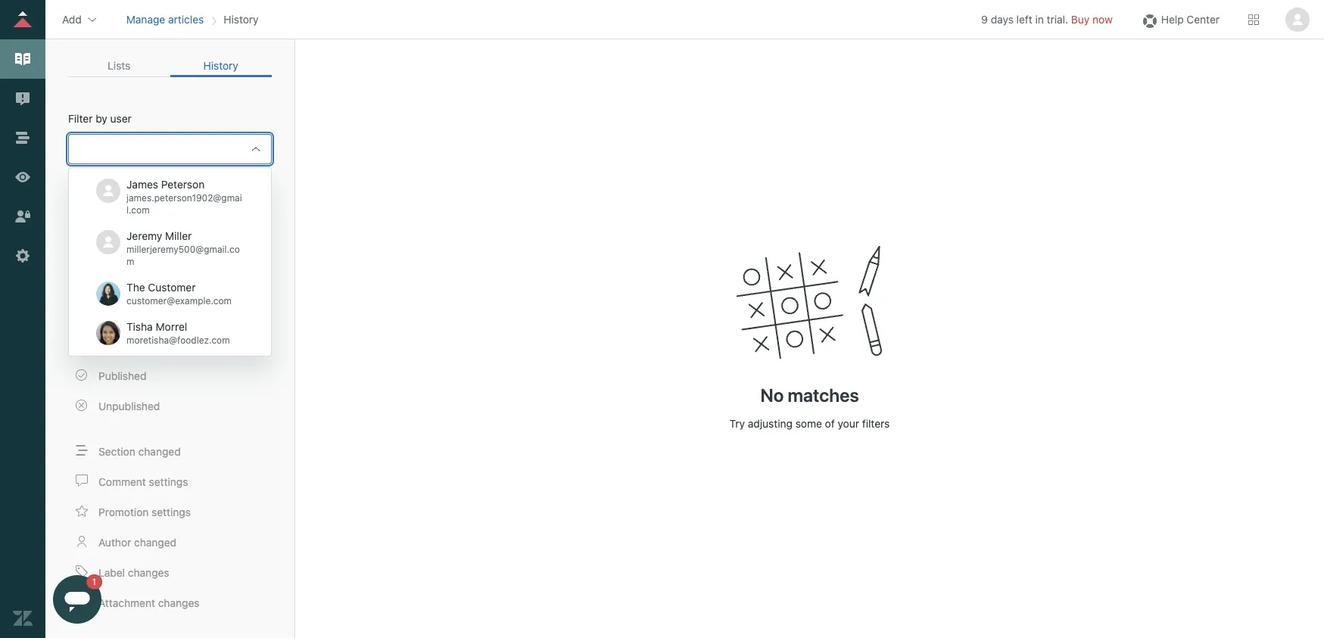 Task type: vqa. For each thing, say whether or not it's contained in the screenshot.
the left Talk
no



Task type: locate. For each thing, give the bounding box(es) containing it.
morrel
[[156, 320, 187, 333]]

article restored button
[[68, 270, 272, 301]]

arrange content image
[[13, 128, 33, 148]]

article down m
[[98, 279, 130, 292]]

customer
[[148, 281, 196, 294]]

0 vertical spatial by
[[96, 112, 107, 125]]

changes inside "button"
[[158, 597, 200, 610]]

matches
[[788, 385, 859, 406]]

label
[[98, 566, 125, 579]]

settings down comment settings button
[[152, 506, 191, 519]]

manage articles
[[126, 12, 204, 25]]

settings
[[149, 476, 188, 488], [152, 506, 191, 519]]

center
[[1187, 12, 1220, 25]]

article down the l.com
[[98, 218, 130, 231]]

by left event
[[96, 180, 107, 193]]

changes up "attachment changes"
[[128, 566, 169, 579]]

user avatar image inside tisha morrel option
[[96, 321, 120, 345]]

article created button
[[68, 210, 272, 240]]

article inside button
[[98, 279, 130, 292]]

1 vertical spatial article
[[98, 248, 130, 261]]

settings for promotion settings
[[152, 506, 191, 519]]

changed
[[123, 309, 165, 322], [126, 339, 169, 352], [138, 445, 181, 458], [134, 536, 177, 549]]

jeremy
[[126, 229, 162, 242]]

user avatar image for tisha
[[96, 321, 120, 345]]

2 by from the top
[[96, 180, 107, 193]]

0 vertical spatial article
[[98, 218, 130, 231]]

changes for attachment changes
[[158, 597, 200, 610]]

filter left the user
[[68, 112, 93, 125]]

changes
[[128, 566, 169, 579], [158, 597, 200, 610]]

tisha morrel option
[[69, 314, 271, 353]]

user avatar image for james
[[96, 179, 120, 203]]

article
[[98, 218, 130, 231], [98, 248, 130, 261], [98, 279, 130, 292]]

history up history link
[[224, 12, 259, 25]]

changed down the
[[123, 309, 165, 322]]

filter by event type (1)
[[68, 180, 177, 193]]

user avatar image inside james peterson option
[[96, 179, 120, 203]]

body changed
[[98, 339, 169, 352]]

james peterson option
[[69, 171, 271, 223]]

1 by from the top
[[96, 112, 107, 125]]

filter left event
[[68, 180, 93, 193]]

comment
[[98, 476, 146, 488]]

user avatar image left james
[[96, 179, 120, 203]]

help center
[[1162, 12, 1220, 25]]

None field
[[78, 142, 244, 156]]

adjusting
[[748, 417, 793, 430]]

lists
[[108, 59, 131, 72]]

by
[[96, 112, 107, 125], [96, 180, 107, 193]]

by for user
[[96, 112, 107, 125]]

some
[[796, 417, 822, 430]]

user avatar image up title
[[96, 282, 120, 306]]

no matches
[[761, 385, 859, 406]]

changes down label changes button
[[158, 597, 200, 610]]

0 vertical spatial filter
[[68, 112, 93, 125]]

changed for section changed
[[138, 445, 181, 458]]

1 article from the top
[[98, 218, 130, 231]]

articles
[[168, 12, 204, 25]]

type
[[140, 180, 162, 193]]

moderate content image
[[13, 89, 33, 108]]

published button
[[68, 361, 272, 392]]

navigation containing manage articles
[[123, 8, 262, 31]]

changed down tisha
[[126, 339, 169, 352]]

9 days left in trial. buy now
[[982, 12, 1113, 25]]

2 article from the top
[[98, 248, 130, 261]]

filter for filter by event type (1)
[[68, 180, 93, 193]]

the customer option
[[69, 274, 271, 314]]

body changed button
[[68, 331, 272, 361]]

jeremy miller millerjeremy500@gmail.co m
[[126, 229, 240, 267]]

1 vertical spatial settings
[[152, 506, 191, 519]]

article archived button
[[68, 240, 272, 270]]

now
[[1093, 12, 1113, 25]]

archived
[[133, 248, 175, 261]]

changes inside button
[[128, 566, 169, 579]]

zendesk image
[[13, 609, 33, 629]]

james.peterson1902@gmai
[[126, 192, 242, 204]]

moretisha@foodlez.com
[[126, 335, 230, 346]]

1 user avatar image from the top
[[96, 179, 120, 203]]

l.com
[[126, 204, 150, 216]]

manage articles link
[[126, 12, 204, 25]]

1 vertical spatial by
[[96, 180, 107, 193]]

0 vertical spatial settings
[[149, 476, 188, 488]]

article down jeremy at top
[[98, 248, 130, 261]]

label changes
[[98, 566, 169, 579]]

title changed
[[98, 309, 165, 322]]

body
[[98, 339, 124, 352]]

tisha morrel moretisha@foodlez.com
[[126, 320, 230, 346]]

by left the user
[[96, 112, 107, 125]]

history
[[224, 12, 259, 25], [203, 59, 238, 72]]

1 vertical spatial filter
[[68, 180, 93, 193]]

2 vertical spatial article
[[98, 279, 130, 292]]

comment settings button
[[68, 467, 272, 498]]

changed up comment settings button
[[138, 445, 181, 458]]

promotion
[[98, 506, 149, 519]]

3 article from the top
[[98, 279, 130, 292]]

1 vertical spatial changes
[[158, 597, 200, 610]]

user avatar image left jeremy at top
[[96, 230, 120, 254]]

navigation
[[123, 8, 262, 31]]

list box
[[68, 167, 272, 357]]

1 filter from the top
[[68, 112, 93, 125]]

2 user avatar image from the top
[[96, 230, 120, 254]]

user avatar image inside the jeremy miller option
[[96, 230, 120, 254]]

published
[[98, 370, 147, 382]]

user avatar image
[[96, 179, 120, 203], [96, 230, 120, 254], [96, 282, 120, 306], [96, 321, 120, 345]]

0 vertical spatial changes
[[128, 566, 169, 579]]

filter
[[68, 112, 93, 125], [68, 180, 93, 193]]

4 user avatar image from the top
[[96, 321, 120, 345]]

attachment changes
[[98, 597, 200, 610]]

user avatar image left tisha
[[96, 321, 120, 345]]

history down articles
[[203, 59, 238, 72]]

promotion settings
[[98, 506, 191, 519]]

changed down promotion settings
[[134, 536, 177, 549]]

changed for body changed
[[126, 339, 169, 352]]

changes for label changes
[[128, 566, 169, 579]]

created
[[133, 218, 170, 231]]

settings image
[[13, 246, 33, 266]]

settings down section changed button
[[149, 476, 188, 488]]

user avatar image inside the customer option
[[96, 282, 120, 306]]

changed for author changed
[[134, 536, 177, 549]]

3 user avatar image from the top
[[96, 282, 120, 306]]

your
[[838, 417, 860, 430]]

2 filter from the top
[[68, 180, 93, 193]]

lists link
[[68, 55, 170, 77]]

by for event
[[96, 180, 107, 193]]

section
[[98, 445, 135, 458]]



Task type: describe. For each thing, give the bounding box(es) containing it.
customize design image
[[13, 167, 33, 187]]

try
[[730, 417, 745, 430]]

help center button
[[1136, 8, 1225, 31]]

promotion settings button
[[68, 498, 272, 528]]

millerjeremy500@gmail.co
[[126, 244, 240, 255]]

user avatar image for jeremy
[[96, 230, 120, 254]]

(1)
[[165, 180, 177, 193]]

restored
[[133, 279, 174, 292]]

list box containing james peterson
[[68, 167, 272, 357]]

in
[[1036, 12, 1044, 25]]

author changed button
[[68, 528, 272, 558]]

the
[[126, 281, 145, 294]]

zendesk products image
[[1249, 14, 1259, 25]]

tisha
[[126, 320, 153, 333]]

buy
[[1072, 12, 1090, 25]]

label changes button
[[68, 558, 272, 588]]

changed for title changed
[[123, 309, 165, 322]]

article created
[[98, 218, 170, 231]]

article for article restored
[[98, 279, 130, 292]]

m
[[126, 256, 134, 267]]

no
[[761, 385, 784, 406]]

filter for filter by user
[[68, 112, 93, 125]]

article for article created
[[98, 218, 130, 231]]

filter by user
[[68, 112, 132, 125]]

9
[[982, 12, 988, 25]]

comment settings
[[98, 476, 188, 488]]

unpublished
[[98, 400, 160, 413]]

attachment
[[98, 597, 155, 610]]

event
[[110, 180, 137, 193]]

add button
[[58, 8, 103, 31]]

customer@example.com
[[126, 295, 232, 307]]

james peterson james.peterson1902@gmai l.com
[[126, 178, 242, 216]]

james
[[126, 178, 158, 191]]

unpublished button
[[68, 392, 272, 422]]

of
[[825, 417, 835, 430]]

0 vertical spatial history
[[224, 12, 259, 25]]

user avatar image for the
[[96, 282, 120, 306]]

1 vertical spatial history
[[203, 59, 238, 72]]

try adjusting some of your filters
[[730, 417, 890, 430]]

the customer customer@example.com
[[126, 281, 232, 307]]

section changed button
[[68, 437, 272, 467]]

miller
[[165, 229, 192, 242]]

filters
[[862, 417, 890, 430]]

history link
[[170, 55, 272, 77]]

author changed
[[98, 536, 177, 549]]

article archived
[[98, 248, 175, 261]]

add
[[62, 12, 82, 25]]

user permissions image
[[13, 207, 33, 226]]

title
[[98, 309, 120, 322]]

jeremy miller option
[[69, 223, 271, 274]]

manage
[[126, 12, 165, 25]]

settings for comment settings
[[149, 476, 188, 488]]

title changed button
[[68, 301, 272, 331]]

left
[[1017, 12, 1033, 25]]

peterson
[[161, 178, 205, 191]]

trial.
[[1047, 12, 1069, 25]]

days
[[991, 12, 1014, 25]]

manage articles image
[[13, 49, 33, 69]]

article for article archived
[[98, 248, 130, 261]]

author
[[98, 536, 131, 549]]

user
[[110, 112, 132, 125]]

section changed
[[98, 445, 181, 458]]

attachment changes button
[[68, 588, 272, 619]]

article restored
[[98, 279, 174, 292]]

help
[[1162, 12, 1184, 25]]



